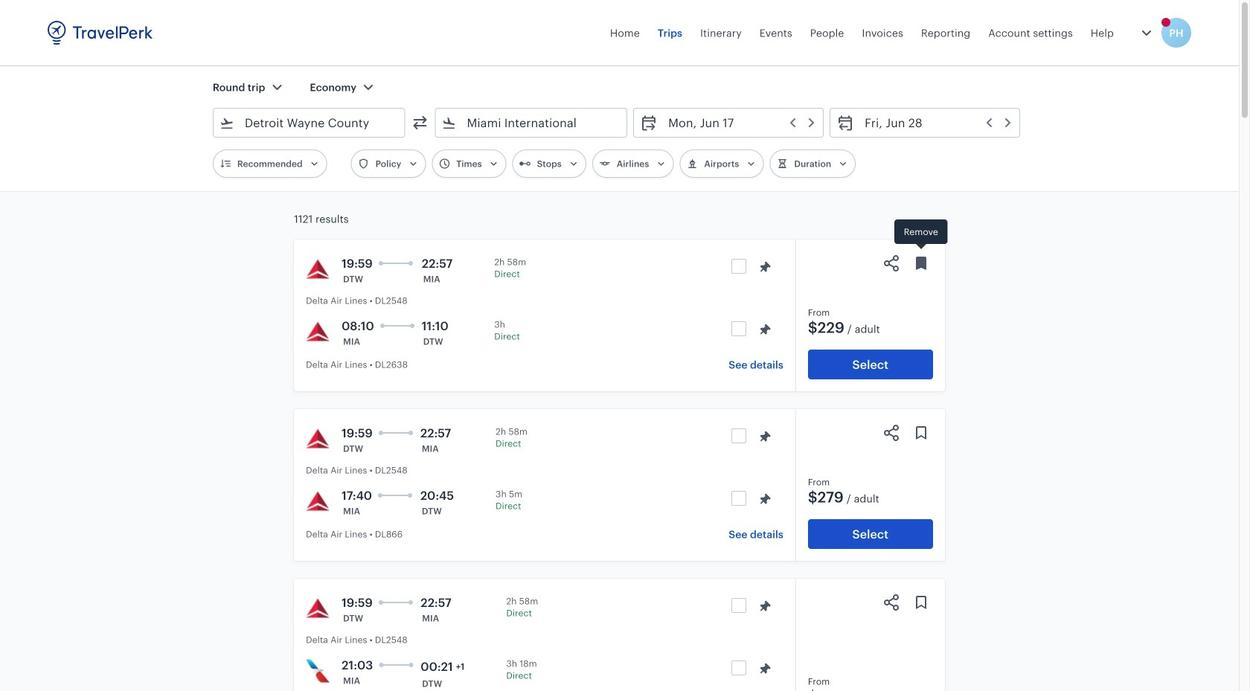 Task type: locate. For each thing, give the bounding box(es) containing it.
0 vertical spatial delta air lines image
[[306, 258, 330, 281]]

2 delta air lines image from the top
[[306, 490, 330, 514]]

delta air lines image for 2nd delta air lines icon from the bottom of the page
[[306, 258, 330, 281]]

2 vertical spatial delta air lines image
[[306, 597, 330, 621]]

Return field
[[855, 111, 1014, 135]]

delta air lines image
[[306, 320, 330, 344], [306, 427, 330, 451]]

From search field
[[234, 111, 385, 135]]

tooltip
[[895, 220, 948, 251]]

0 vertical spatial delta air lines image
[[306, 320, 330, 344]]

delta air lines image
[[306, 258, 330, 281], [306, 490, 330, 514], [306, 597, 330, 621]]

1 delta air lines image from the top
[[306, 258, 330, 281]]

1 delta air lines image from the top
[[306, 320, 330, 344]]

1 vertical spatial delta air lines image
[[306, 490, 330, 514]]

3 delta air lines image from the top
[[306, 597, 330, 621]]

Depart field
[[658, 111, 818, 135]]

1 vertical spatial delta air lines image
[[306, 427, 330, 451]]



Task type: vqa. For each thing, say whether or not it's contained in the screenshot.
Add first traveler search box
no



Task type: describe. For each thing, give the bounding box(es) containing it.
To search field
[[457, 111, 608, 135]]

american airlines image
[[306, 660, 330, 683]]

delta air lines image for 'american airlines' image
[[306, 597, 330, 621]]

2 delta air lines image from the top
[[306, 427, 330, 451]]



